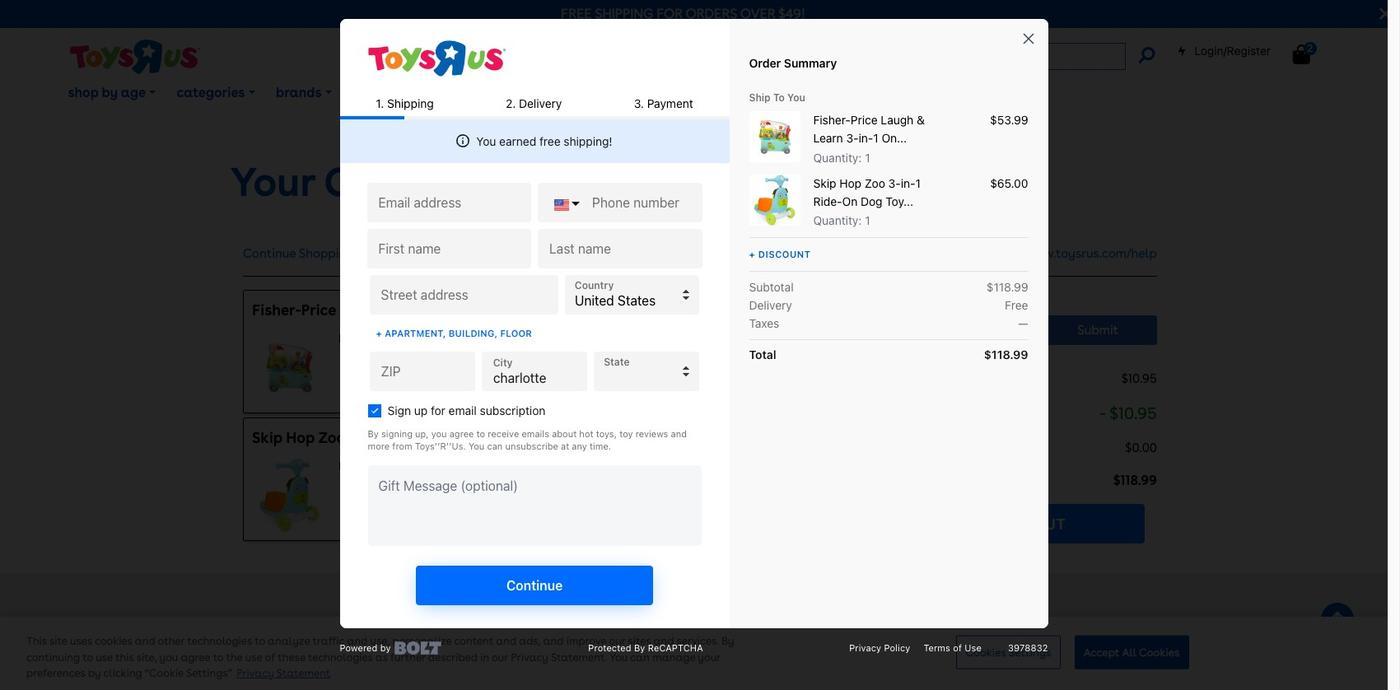 Task type: vqa. For each thing, say whether or not it's contained in the screenshot.
THE SHOP BY AGE
no



Task type: locate. For each thing, give the bounding box(es) containing it.
all
[[1123, 646, 1137, 659]]

cookies inside cookies settings button
[[966, 646, 1007, 659]]

3- right zoo
[[349, 429, 363, 447]]

cart
[[324, 158, 416, 206]]

-
[[1100, 404, 1106, 424]]

ads,
[[519, 636, 541, 648]]

our up you
[[609, 636, 626, 648]]

1 in from the top
[[339, 332, 348, 345]]

in down zoo
[[339, 460, 348, 473]]

2 $53.99 from the left
[[712, 357, 759, 374]]

cookies settings button
[[957, 636, 1061, 670]]

to down the uses
[[83, 652, 93, 664]]

you
[[159, 652, 178, 664]]

1 vertical spatial in-
[[363, 429, 382, 447]]

1 horizontal spatial 2
[[1308, 42, 1314, 54]]

1 vertical spatial in stock
[[339, 460, 381, 473]]

0 vertical spatial 1
[[481, 301, 486, 319]]

1 vertical spatial technologies
[[308, 652, 373, 664]]

site
[[49, 636, 67, 648]]

in
[[481, 652, 490, 664]]

1 horizontal spatial privacy
[[511, 652, 549, 664]]

2 in stock from the top
[[339, 460, 381, 473]]

settings"
[[186, 668, 232, 680]]

2 in from the top
[[339, 460, 348, 473]]

services.
[[677, 636, 719, 648]]

cookies
[[966, 646, 1007, 659], [1140, 646, 1180, 659]]

settings
[[1009, 646, 1052, 659]]

continuing
[[26, 652, 80, 664]]

0 vertical spatial total
[[712, 332, 742, 345]]

3- right the learn at top left
[[447, 301, 462, 319]]

contact us
[[713, 608, 771, 621]]

and left use,
[[347, 636, 368, 648]]

privacy link
[[948, 633, 989, 647]]

each down toy
[[506, 460, 533, 473]]

"cookie
[[145, 668, 184, 680]]

1 horizontal spatial $65.00
[[712, 485, 760, 502]]

our
[[609, 636, 626, 648], [492, 652, 508, 664]]

1 vertical spatial 3-
[[349, 429, 363, 447]]

our right "in"
[[492, 652, 508, 664]]

1 left on-
[[481, 301, 486, 319]]

$65.00 for each
[[506, 485, 554, 502]]

1 vertical spatial our
[[492, 652, 508, 664]]

skip hop zoo 3-in-1 ride-on dog toy scooter image
[[259, 458, 320, 533]]

2 total from the top
[[712, 460, 742, 473]]

0 vertical spatial in
[[339, 332, 348, 345]]

1 horizontal spatial to
[[213, 652, 223, 664]]

0 horizontal spatial 1
[[382, 429, 388, 447]]

1 cookies from the left
[[966, 646, 1007, 659]]

1 $53.99 from the left
[[506, 357, 552, 374]]

and
[[135, 636, 155, 648], [347, 636, 368, 648], [496, 636, 517, 648], [543, 636, 564, 648], [654, 636, 674, 648]]

0 vertical spatial 2
[[1308, 42, 1314, 54]]

0 horizontal spatial 2
[[624, 244, 636, 269]]

1 and from the left
[[135, 636, 155, 648]]

and right ads,
[[543, 636, 564, 648]]

laugh
[[340, 301, 385, 319]]

stock for 3-
[[351, 460, 381, 473]]

and up site,
[[135, 636, 155, 648]]

privacy
[[948, 633, 989, 647]]

Enter Promo Code text field
[[869, 315, 1027, 345]]

statement
[[277, 668, 331, 680]]

and left ads,
[[496, 636, 517, 648]]

use down cookies
[[96, 652, 113, 664]]

0 horizontal spatial privacy
[[237, 668, 274, 680]]

0 vertical spatial stock
[[351, 332, 381, 345]]

email sign-up menu bar
[[57, 64, 1401, 122]]

other
[[158, 636, 185, 648]]

to left the
[[213, 652, 223, 664]]

1 left the ride- at the bottom
[[382, 429, 388, 447]]

cookies up terms
[[966, 646, 1007, 659]]

free
[[561, 6, 592, 21]]

$10.95 up - $10.95
[[1122, 371, 1158, 386]]

cookies right all at the right of page
[[1140, 646, 1180, 659]]

1 vertical spatial total
[[712, 460, 742, 473]]

1 $65.00 from the left
[[506, 485, 554, 502]]

you
[[610, 652, 628, 664]]

each for the-
[[506, 332, 533, 345]]

and up manage
[[654, 636, 674, 648]]

total
[[712, 332, 742, 345], [712, 460, 742, 473]]

0 horizontal spatial $65.00
[[506, 485, 554, 502]]

1 horizontal spatial our
[[609, 636, 626, 648]]

1 vertical spatial each
[[506, 460, 533, 473]]

help
[[713, 633, 737, 647]]

2 horizontal spatial to
[[255, 636, 265, 648]]

agree
[[181, 652, 210, 664]]

2 cookies from the left
[[1140, 646, 1180, 659]]

$65.00
[[506, 485, 554, 502], [712, 485, 760, 502]]

these
[[278, 652, 306, 664]]

technologies down traffic
[[308, 652, 373, 664]]

in
[[339, 332, 348, 345], [339, 460, 348, 473]]

stock for &
[[351, 332, 381, 345]]

contact
[[713, 608, 756, 621]]

the
[[226, 652, 243, 664]]

camper
[[570, 301, 628, 319]]

1 in stock from the top
[[339, 332, 381, 345]]

sign-
[[453, 85, 485, 101]]

technologies
[[187, 636, 252, 648], [308, 652, 373, 664]]

1 each from the top
[[506, 332, 533, 345]]

1 horizontal spatial 1
[[481, 301, 486, 319]]

0 vertical spatial 3-
[[447, 301, 462, 319]]

stock down skip hop zoo 3-in-1 ride-on dog toy scooter
[[351, 460, 381, 473]]

2 $65.00 from the left
[[712, 485, 760, 502]]

quantity
[[624, 458, 674, 471]]

1 use from the left
[[96, 652, 113, 664]]

to up of
[[255, 636, 265, 648]]

privacy down of
[[237, 668, 274, 680]]

0 horizontal spatial cookies
[[966, 646, 1007, 659]]

in- left the ride- at the bottom
[[363, 429, 382, 447]]

1 horizontal spatial technologies
[[308, 652, 373, 664]]

None search field
[[393, 43, 1126, 70]]

2 inside your cart main content
[[624, 244, 636, 269]]

$49!
[[779, 6, 806, 21]]

technologies up the
[[187, 636, 252, 648]]

use
[[96, 652, 113, 664], [245, 652, 262, 664]]

accept all cookies
[[1084, 646, 1180, 659]]

this
[[115, 652, 134, 664]]

1 horizontal spatial in-
[[462, 301, 481, 319]]

each down the-
[[506, 332, 533, 345]]

1 vertical spatial stock
[[351, 460, 381, 473]]

free shipping for orders over $49! link
[[561, 6, 806, 21]]

2 for 2
[[1308, 42, 1314, 54]]

1 horizontal spatial use
[[245, 652, 262, 664]]

2 left items
[[624, 244, 636, 269]]

0 horizontal spatial use
[[96, 652, 113, 664]]

0 horizontal spatial in-
[[363, 429, 382, 447]]

0 vertical spatial privacy
[[511, 652, 549, 664]]

privacy down ads,
[[511, 652, 549, 664]]

skip
[[252, 429, 283, 447]]

1 horizontal spatial $53.99
[[712, 357, 759, 374]]

1 vertical spatial in
[[339, 460, 348, 473]]

can
[[631, 652, 650, 664]]

in stock for laugh
[[339, 332, 381, 345]]

$10.95 right the -
[[1110, 404, 1158, 424]]

toy
[[485, 429, 511, 447]]

use left of
[[245, 652, 262, 664]]

each for toy
[[506, 460, 533, 473]]

in down laugh
[[339, 332, 348, 345]]

stock down laugh
[[351, 332, 381, 345]]

accept
[[1084, 646, 1120, 659]]

$53.99
[[506, 357, 552, 374], [712, 357, 759, 374]]

in- left on-
[[462, 301, 481, 319]]

0 vertical spatial in-
[[462, 301, 481, 319]]

1 vertical spatial 2
[[624, 244, 636, 269]]

2 right login/register
[[1308, 42, 1314, 54]]

1 stock from the top
[[351, 332, 381, 345]]

toys r us image
[[68, 38, 200, 76]]

described
[[428, 652, 478, 664]]

this site uses cookies and other technologies to analyze traffic and use, personalize content and ads, and improve our sites and services. by continuing to use this site, you agree to the use of these technologies as further described in our privacy statement. you can manage your preferences by clicking "cookie settings"
[[26, 636, 735, 680]]

0 vertical spatial $10.95
[[1122, 371, 1158, 386]]

1 horizontal spatial 3-
[[447, 301, 462, 319]]

1
[[481, 301, 486, 319], [382, 429, 388, 447]]

0 vertical spatial in stock
[[339, 332, 381, 345]]

1 horizontal spatial cookies
[[1140, 646, 1180, 659]]

2 each from the top
[[506, 460, 533, 473]]

to
[[255, 636, 265, 648], [83, 652, 93, 664], [213, 652, 223, 664]]

0 horizontal spatial technologies
[[187, 636, 252, 648]]

0 horizontal spatial $53.99
[[506, 357, 552, 374]]

2 stock from the top
[[351, 460, 381, 473]]

customer service
[[713, 582, 823, 597]]

your cart
[[231, 158, 416, 206]]

each
[[506, 332, 533, 345], [506, 460, 533, 473]]

over
[[741, 6, 776, 21]]

2 items
[[624, 244, 698, 269]]

$10.95
[[1122, 371, 1158, 386], [1110, 404, 1158, 424]]

1 total from the top
[[712, 332, 742, 345]]

in stock down laugh
[[339, 332, 381, 345]]

https://www.toysrus.com/help
[[980, 246, 1158, 261]]

continue shopping
[[243, 246, 354, 261]]

fisher-price laugh & learn 3-in-1 on-the-go camper
[[252, 301, 628, 319]]

sites
[[628, 636, 651, 648]]

0 vertical spatial each
[[506, 332, 533, 345]]

in stock down zoo
[[339, 460, 381, 473]]



Task type: describe. For each thing, give the bounding box(es) containing it.
this
[[26, 636, 47, 648]]

2 and from the left
[[347, 636, 368, 648]]

by
[[722, 636, 735, 648]]

0 vertical spatial technologies
[[187, 636, 252, 648]]

$53.99 for each
[[506, 357, 552, 374]]

fisher-
[[252, 301, 301, 319]]

continue
[[243, 246, 296, 261]]

your cart main content
[[0, 122, 1401, 557]]

fisher-price laugh & learn 3-in-1 on-the-go camper image
[[259, 330, 320, 405]]

personalize
[[393, 636, 452, 648]]

privacy statement
[[237, 668, 331, 680]]

2 use from the left
[[245, 652, 262, 664]]

bolt checkout image
[[882, 504, 1145, 544]]

scooter
[[514, 429, 569, 447]]

0 horizontal spatial 3-
[[349, 429, 363, 447]]

for
[[657, 6, 683, 21]]

$118.99
[[1114, 473, 1158, 488]]

email sign-up link
[[403, 73, 511, 114]]

dog
[[453, 429, 482, 447]]

ride-
[[391, 429, 428, 447]]

as
[[376, 652, 388, 664]]

in for zoo
[[339, 460, 348, 473]]

your
[[698, 652, 721, 664]]

5 and from the left
[[654, 636, 674, 648]]

0 horizontal spatial our
[[492, 652, 508, 664]]

2 link
[[1293, 42, 1327, 65]]

statement.
[[551, 652, 607, 664]]

shopping bag image
[[1293, 44, 1311, 64]]

close button image
[[1380, 5, 1392, 23]]

the-
[[517, 301, 547, 319]]

1 vertical spatial privacy
[[237, 668, 274, 680]]

site,
[[136, 652, 157, 664]]

customer
[[713, 582, 774, 597]]

on-
[[490, 301, 517, 319]]

accept all cookies button
[[1075, 636, 1189, 670]]

email
[[414, 85, 450, 101]]

login/register button
[[1178, 43, 1271, 59]]

privacy inside this site uses cookies and other technologies to analyze traffic and use, personalize content and ads, and improve our sites and services. by continuing to use this site, you agree to the use of these technologies as further described in our privacy statement. you can manage your preferences by clicking "cookie settings"
[[511, 652, 549, 664]]

0 horizontal spatial to
[[83, 652, 93, 664]]

login/register
[[1195, 44, 1271, 58]]

total for $65.00
[[712, 460, 742, 473]]

use,
[[370, 636, 390, 648]]

further
[[391, 652, 426, 664]]

$53.99 for total
[[712, 357, 759, 374]]

cookies
[[95, 636, 132, 648]]

free shipping for orders over $49!
[[561, 6, 806, 21]]

items
[[642, 244, 698, 269]]

submit button
[[1040, 315, 1158, 345]]

email sign-up
[[414, 85, 501, 101]]

zoo
[[319, 429, 345, 447]]

2 for 2 items
[[624, 244, 636, 269]]

0 vertical spatial our
[[609, 636, 626, 648]]

terms
[[948, 659, 979, 672]]

total for $53.99
[[712, 332, 742, 345]]

hop
[[286, 429, 315, 447]]

content
[[454, 636, 494, 648]]

uses
[[70, 636, 92, 648]]

shipping
[[595, 6, 653, 21]]

3 and from the left
[[496, 636, 517, 648]]

cookies inside accept all cookies button
[[1140, 646, 1180, 659]]

4 and from the left
[[543, 636, 564, 648]]

this icon serves as a link to download the essential accessibility assistive technology app for individuals with physical disabilities. it is featured as part of our commitment to diversity and inclusion. image
[[522, 85, 571, 103]]

preferences
[[26, 668, 85, 680]]

service
[[777, 582, 823, 597]]

- $10.95
[[1100, 404, 1158, 424]]

submit
[[1078, 323, 1119, 338]]

manage
[[653, 652, 696, 664]]

learn
[[402, 301, 444, 319]]

go
[[547, 301, 566, 319]]

in stock for zoo
[[339, 460, 381, 473]]

1 vertical spatial $10.95
[[1110, 404, 1158, 424]]

privacy statement link
[[237, 668, 331, 680]]

improve
[[567, 636, 607, 648]]

in for laugh
[[339, 332, 348, 345]]

shopping
[[299, 246, 354, 261]]

1 vertical spatial 1
[[382, 429, 388, 447]]

clicking
[[103, 668, 142, 680]]

analyze
[[268, 636, 310, 648]]

$0.00
[[1126, 441, 1158, 456]]

orders
[[686, 6, 737, 21]]

https://www.toysrus.com/help link
[[980, 246, 1158, 261]]

of
[[265, 652, 275, 664]]

by
[[88, 668, 101, 680]]

on
[[428, 429, 449, 447]]

us
[[759, 608, 771, 621]]

continue shopping link
[[243, 246, 354, 261]]

$65.00 for total
[[712, 485, 760, 502]]

help link
[[713, 633, 737, 647]]

&
[[388, 301, 399, 319]]

terms link
[[948, 659, 979, 672]]

cookies settings
[[966, 646, 1052, 659]]

contact us link
[[713, 608, 771, 621]]

skip hop zoo 3-in-1 ride-on dog toy scooter
[[252, 429, 569, 447]]



